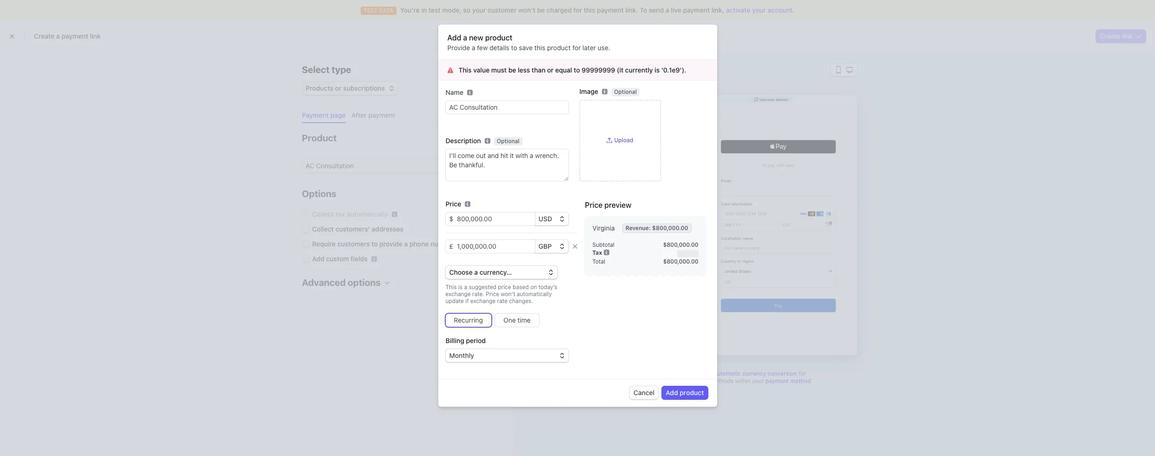 Task type: locate. For each thing, give the bounding box(es) containing it.
automatic currency conversion link
[[714, 370, 798, 377]]

0 vertical spatial optional
[[614, 88, 637, 95]]

create for create link
[[1101, 32, 1121, 40]]

options
[[302, 188, 337, 199]]

rate.
[[473, 291, 485, 298]]

automatically up time
[[517, 291, 552, 298]]

I'll come out and hit it with a wrench. Be thankful. text field
[[446, 149, 569, 181]]

0 horizontal spatial optional
[[497, 138, 520, 145]]

0 vertical spatial collect
[[312, 210, 334, 218]]

0 horizontal spatial product
[[486, 33, 513, 42]]

tax
[[336, 210, 345, 218]]

2 horizontal spatial product
[[680, 389, 704, 397]]

collect for collect customers' addresses
[[312, 225, 334, 233]]

payment link settings tab list
[[298, 108, 497, 123]]

1 horizontal spatial is
[[655, 66, 660, 74]]

1 vertical spatial $800,000.00
[[664, 241, 699, 248]]

create inside button
[[1101, 32, 1121, 40]]

0 vertical spatial won't
[[519, 6, 536, 14]]

your right use
[[768, 97, 775, 101]]

1 collect from the top
[[312, 210, 334, 218]]

0 vertical spatial .
[[793, 6, 795, 14]]

0 horizontal spatial add
[[312, 255, 325, 263]]

price left preview
[[585, 201, 603, 209]]

add inside button
[[666, 389, 679, 397]]

1 vertical spatial won't
[[501, 291, 516, 298]]

1 vertical spatial automatically
[[517, 291, 552, 298]]

2 vertical spatial to
[[372, 240, 378, 248]]

options
[[348, 277, 381, 288]]

create
[[34, 32, 54, 40], [1101, 32, 1121, 40]]

add for a
[[448, 33, 462, 42]]

you
[[630, 378, 640, 385]]

cancel button
[[630, 387, 659, 400]]

add up provide
[[448, 33, 462, 42]]

your inside for certain countries. you can enable more payment methods within your
[[753, 378, 764, 385]]

recurring
[[454, 316, 483, 324]]

0 horizontal spatial to
[[372, 240, 378, 248]]

0 vertical spatial $800,000.00
[[653, 225, 689, 232]]

add down the require
[[312, 255, 325, 263]]

is
[[655, 66, 660, 74], [459, 284, 463, 291]]

for inside add a new product provide a few details to save this product for later use.
[[573, 44, 581, 52]]

payment inside payment method settings
[[766, 378, 789, 385]]

2 collect from the top
[[312, 225, 334, 233]]

product up preview
[[547, 44, 571, 52]]

exchange down suggested
[[471, 298, 496, 305]]

create link
[[1101, 32, 1134, 40]]

0 vertical spatial automatically
[[347, 210, 388, 218]]

automatically
[[347, 210, 388, 218], [517, 291, 552, 298]]

2 horizontal spatial add
[[666, 389, 679, 397]]

be left charged
[[537, 6, 545, 14]]

1 horizontal spatial create
[[1101, 32, 1121, 40]]

customers'
[[336, 225, 370, 233]]

Premium Plan, sunglasses, etc. text field
[[446, 101, 569, 114]]

a
[[666, 6, 670, 14], [56, 32, 60, 40], [463, 33, 468, 42], [472, 44, 476, 52], [405, 240, 408, 248], [475, 268, 478, 276], [464, 284, 467, 291]]

1 horizontal spatial link
[[1123, 32, 1134, 40]]

this inside this is a suggested price based on today's exchange rate. price won't automatically update if exchange rate changes.
[[446, 284, 457, 291]]

1 horizontal spatial add
[[448, 33, 462, 42]]

0 horizontal spatial create
[[34, 32, 54, 40]]

use.
[[598, 44, 611, 52]]

require customers to provide a phone number
[[312, 240, 454, 248]]

this
[[459, 66, 472, 74], [446, 284, 457, 291]]

this right charged
[[584, 6, 596, 14]]

price right rate.
[[486, 291, 500, 298]]

0 vertical spatial or
[[548, 66, 554, 74]]

2 link from the left
[[1123, 32, 1134, 40]]

optional up "i'll come out and hit it with a wrench. be thankful." "text box"
[[497, 138, 520, 145]]

payment
[[302, 111, 329, 119]]

add
[[448, 33, 462, 42], [312, 255, 325, 263], [666, 389, 679, 397]]

to for product
[[512, 44, 518, 52]]

1 horizontal spatial this
[[459, 66, 472, 74]]

0 horizontal spatial or
[[335, 84, 342, 92]]

1 vertical spatial optional
[[497, 138, 520, 145]]

1 horizontal spatial automatically
[[517, 291, 552, 298]]

0 horizontal spatial won't
[[501, 291, 516, 298]]

total
[[593, 258, 606, 265]]

0 vertical spatial add
[[448, 33, 462, 42]]

0 vertical spatial product
[[486, 33, 513, 42]]

activate your account link
[[727, 6, 793, 14]]

is left the '0.1e9').
[[655, 66, 660, 74]]

currency
[[743, 370, 767, 377]]

1 vertical spatial or
[[335, 84, 342, 92]]

add for custom
[[312, 255, 325, 263]]

0 horizontal spatial this
[[535, 44, 546, 52]]

products
[[306, 84, 334, 92]]

methods
[[711, 378, 734, 385]]

product down for certain countries. you can enable more payment methods within your
[[680, 389, 704, 397]]

0 vertical spatial to
[[512, 44, 518, 52]]

1 horizontal spatial to
[[512, 44, 518, 52]]

2 vertical spatial add
[[666, 389, 679, 397]]

your
[[472, 6, 486, 14], [753, 6, 766, 14], [768, 97, 775, 101], [753, 378, 764, 385]]

preview
[[537, 64, 571, 75]]

1 horizontal spatial product
[[547, 44, 571, 52]]

preview
[[605, 201, 632, 209]]

method
[[791, 378, 811, 385]]

1 vertical spatial .
[[707, 385, 709, 392]]

for up method at right
[[799, 370, 806, 377]]

gbp
[[539, 242, 552, 250]]

0 horizontal spatial link
[[90, 32, 101, 40]]

99999999
[[582, 66, 616, 74]]

this right svg icon on the left of page
[[459, 66, 472, 74]]

choose a currency…
[[450, 268, 512, 276]]

or inside popup button
[[335, 84, 342, 92]]

price up $
[[446, 200, 462, 208]]

1 horizontal spatial optional
[[614, 88, 637, 95]]

for right charged
[[574, 6, 583, 14]]

0 horizontal spatial automatically
[[347, 210, 388, 218]]

details
[[490, 44, 510, 52]]

this for this is a suggested price based on today's exchange rate. price won't automatically update if exchange rate changes.
[[446, 284, 457, 291]]

so
[[463, 6, 471, 14]]

to left save
[[512, 44, 518, 52]]

currency…
[[480, 268, 512, 276]]

upload
[[615, 137, 634, 144]]

product up 'details'
[[486, 33, 513, 42]]

1 vertical spatial this
[[535, 44, 546, 52]]

to right the equal
[[574, 66, 580, 74]]

optional down (it
[[614, 88, 637, 95]]

use your domain button
[[750, 97, 793, 102]]

add product
[[666, 389, 704, 397]]

add product button
[[662, 387, 708, 400]]

collect up the require
[[312, 225, 334, 233]]

0 vertical spatial this
[[459, 66, 472, 74]]

payment page button
[[298, 108, 352, 123]]

your down automatic currency conversion
[[753, 378, 764, 385]]

advanced options button
[[298, 271, 390, 289]]

0 horizontal spatial be
[[509, 66, 516, 74]]

1 vertical spatial collect
[[312, 225, 334, 233]]

1 vertical spatial is
[[459, 284, 463, 291]]

suggested
[[469, 284, 497, 291]]

2 vertical spatial product
[[680, 389, 704, 397]]

new
[[469, 33, 484, 42]]

collect left 'tax'
[[312, 210, 334, 218]]

0 horizontal spatial price
[[446, 200, 462, 208]]

1 horizontal spatial .
[[793, 6, 795, 14]]

1 horizontal spatial be
[[537, 6, 545, 14]]

add inside add a new product provide a few details to save this product for later use.
[[448, 33, 462, 42]]

0 horizontal spatial is
[[459, 284, 463, 291]]

exchange
[[446, 291, 471, 298], [471, 298, 496, 305]]

this value must be less than or equal to 99999999 (it currently is '0.1e9').
[[459, 66, 687, 74]]

this right save
[[535, 44, 546, 52]]

update
[[446, 298, 464, 305]]

to
[[512, 44, 518, 52], [574, 66, 580, 74], [372, 240, 378, 248]]

optional for description
[[497, 138, 520, 145]]

is down choose
[[459, 284, 463, 291]]

0 vertical spatial is
[[655, 66, 660, 74]]

or right than
[[548, 66, 554, 74]]

2 horizontal spatial price
[[585, 201, 603, 209]]

0 horizontal spatial .
[[707, 385, 709, 392]]

be left the less on the left top of the page
[[509, 66, 516, 74]]

0 vertical spatial this
[[584, 6, 596, 14]]

upload button
[[607, 137, 634, 144]]

1 vertical spatial for
[[573, 44, 581, 52]]

price inside this is a suggested price based on today's exchange rate. price won't automatically update if exchange rate changes.
[[486, 291, 500, 298]]

1 horizontal spatial won't
[[519, 6, 536, 14]]

to inside add a new product provide a few details to save this product for later use.
[[512, 44, 518, 52]]

1 vertical spatial add
[[312, 255, 325, 263]]

2 create from the left
[[1101, 32, 1121, 40]]

2 horizontal spatial to
[[574, 66, 580, 74]]

this up the update
[[446, 284, 457, 291]]

addresses
[[372, 225, 404, 233]]

use
[[760, 97, 767, 101]]

.
[[793, 6, 795, 14], [707, 385, 709, 392]]

or right the products
[[335, 84, 342, 92]]

for left later
[[573, 44, 581, 52]]

provide
[[448, 44, 470, 52]]

add inside payment page tab panel
[[312, 255, 325, 263]]

$800,000.00
[[653, 225, 689, 232], [664, 241, 699, 248], [664, 258, 699, 265]]

(it
[[617, 66, 624, 74]]

1 create from the left
[[34, 32, 54, 40]]

automatic currency conversion
[[714, 370, 798, 377]]

save
[[519, 44, 533, 52]]

optional
[[614, 88, 637, 95], [497, 138, 520, 145]]

few
[[477, 44, 488, 52]]

customers
[[338, 240, 370, 248]]

to left provide
[[372, 240, 378, 248]]

1 vertical spatial this
[[446, 284, 457, 291]]

2 vertical spatial for
[[799, 370, 806, 377]]

for certain countries. you can enable more payment methods within your
[[583, 370, 806, 385]]

page
[[331, 111, 346, 119]]

1 vertical spatial to
[[574, 66, 580, 74]]

domain
[[776, 97, 789, 101]]

on
[[531, 284, 537, 291]]

for inside for certain countries. you can enable more payment methods within your
[[799, 370, 806, 377]]

2 vertical spatial $800,000.00
[[664, 258, 699, 265]]

tax
[[593, 249, 603, 256]]

add down more
[[666, 389, 679, 397]]

0 horizontal spatial this
[[446, 284, 457, 291]]

1 horizontal spatial price
[[486, 291, 500, 298]]

automatically up collect customers' addresses
[[347, 210, 388, 218]]



Task type: vqa. For each thing, say whether or not it's contained in the screenshot.
Good-better-best Provide a choice of escalating prices, based on tier of service.
no



Task type: describe. For each thing, give the bounding box(es) containing it.
name
[[446, 88, 464, 96]]

type
[[332, 64, 352, 75]]

this is a suggested price based on today's exchange rate. price won't automatically update if exchange rate changes.
[[446, 284, 558, 305]]

today's
[[539, 284, 558, 291]]

add custom fields
[[312, 255, 368, 263]]

1 horizontal spatial or
[[548, 66, 554, 74]]

$800,000.00 for subtotal
[[664, 241, 699, 248]]

payment inside after payment button
[[369, 111, 395, 119]]

period
[[466, 337, 486, 345]]

you're in test mode, so your customer won't be charged for this payment link. to send a live payment link, activate your account .
[[400, 6, 795, 14]]

one time
[[504, 316, 531, 324]]

automatically inside payment page tab panel
[[347, 210, 388, 218]]

description
[[446, 137, 481, 145]]

countries.
[[602, 378, 629, 385]]

than
[[532, 66, 546, 74]]

changes.
[[509, 298, 533, 305]]

to
[[640, 6, 648, 14]]

create a payment link
[[34, 32, 101, 40]]

settings
[[685, 385, 707, 392]]

after payment
[[352, 111, 395, 119]]

account
[[768, 6, 793, 14]]

collect customers' addresses
[[312, 225, 404, 233]]

price
[[498, 284, 512, 291]]

payment method settings
[[685, 378, 811, 392]]

gbp button
[[535, 240, 569, 253]]

usd button
[[535, 213, 569, 226]]

0 vertical spatial for
[[574, 6, 583, 14]]

a inside this is a suggested price based on today's exchange rate. price won't automatically update if exchange rate changes.
[[464, 284, 467, 291]]

product inside button
[[680, 389, 704, 397]]

products or subscriptions button
[[302, 80, 398, 95]]

must
[[492, 66, 507, 74]]

cancel
[[634, 389, 655, 397]]

payment page
[[302, 111, 346, 119]]

optional for image
[[614, 88, 637, 95]]

equal
[[556, 66, 572, 74]]

you're
[[400, 6, 420, 14]]

choose a currency… button
[[446, 266, 557, 279]]

0.00 text field
[[454, 240, 535, 253]]

a inside popup button
[[475, 268, 478, 276]]

$
[[450, 215, 454, 223]]

value
[[474, 66, 490, 74]]

mode,
[[442, 6, 462, 14]]

revenue:
[[626, 225, 651, 232]]

1 vertical spatial be
[[509, 66, 516, 74]]

to for be
[[574, 66, 580, 74]]

£
[[450, 242, 454, 250]]

within
[[736, 378, 751, 385]]

virginia
[[593, 224, 615, 232]]

subtotal
[[593, 241, 615, 248]]

0 vertical spatial be
[[537, 6, 545, 14]]

0.00 text field
[[454, 213, 535, 226]]

image
[[580, 87, 599, 95]]

if
[[466, 298, 469, 305]]

usd
[[539, 215, 553, 223]]

in
[[422, 6, 427, 14]]

custom
[[326, 255, 349, 263]]

phone
[[410, 240, 429, 248]]

collect tax automatically
[[312, 210, 388, 218]]

this inside add a new product provide a few details to save this product for later use.
[[535, 44, 546, 52]]

use your domain
[[760, 97, 789, 101]]

after
[[352, 111, 367, 119]]

1 horizontal spatial this
[[584, 6, 596, 14]]

charged
[[547, 6, 572, 14]]

your right so
[[472, 6, 486, 14]]

live
[[671, 6, 682, 14]]

payment method settings link
[[685, 378, 811, 392]]

a inside tab panel
[[405, 240, 408, 248]]

select type
[[302, 64, 352, 75]]

can
[[642, 378, 651, 385]]

payment page tab panel
[[295, 123, 497, 302]]

add for product
[[666, 389, 679, 397]]

your inside button
[[768, 97, 775, 101]]

exchange left rate.
[[446, 291, 471, 298]]

price for price preview
[[585, 201, 603, 209]]

svg image
[[448, 67, 453, 73]]

link,
[[712, 6, 725, 14]]

product
[[302, 133, 337, 143]]

your right the activate
[[753, 6, 766, 14]]

enable
[[653, 378, 670, 385]]

send
[[649, 6, 664, 14]]

price preview
[[585, 201, 632, 209]]

rate
[[498, 298, 508, 305]]

advanced options
[[302, 277, 381, 288]]

is inside this is a suggested price based on today's exchange rate. price won't automatically update if exchange rate changes.
[[459, 284, 463, 291]]

advanced
[[302, 277, 346, 288]]

won't inside this is a suggested price based on today's exchange rate. price won't automatically update if exchange rate changes.
[[501, 291, 516, 298]]

select
[[302, 64, 330, 75]]

price for price
[[446, 200, 462, 208]]

currently
[[626, 66, 653, 74]]

automatically inside this is a suggested price based on today's exchange rate. price won't automatically update if exchange rate changes.
[[517, 291, 552, 298]]

billing
[[446, 337, 465, 345]]

link inside button
[[1123, 32, 1134, 40]]

later
[[583, 44, 596, 52]]

create link button
[[1097, 29, 1147, 43]]

1 vertical spatial product
[[547, 44, 571, 52]]

create for create a payment link
[[34, 32, 54, 40]]

to inside payment page tab panel
[[372, 240, 378, 248]]

subscriptions
[[343, 84, 385, 92]]

info image
[[604, 250, 610, 256]]

payment inside for certain countries. you can enable more payment methods within your
[[687, 378, 709, 385]]

$800,000.00 for total
[[664, 258, 699, 265]]

1 link from the left
[[90, 32, 101, 40]]

this for this value must be less than or equal to 99999999 (it currently is '0.1e9').
[[459, 66, 472, 74]]

link.
[[626, 6, 639, 14]]

products or subscriptions
[[306, 84, 385, 92]]

£ button
[[446, 240, 454, 253]]

collect for collect tax automatically
[[312, 210, 334, 218]]

require
[[312, 240, 336, 248]]

activate
[[727, 6, 751, 14]]

choose
[[450, 268, 473, 276]]



